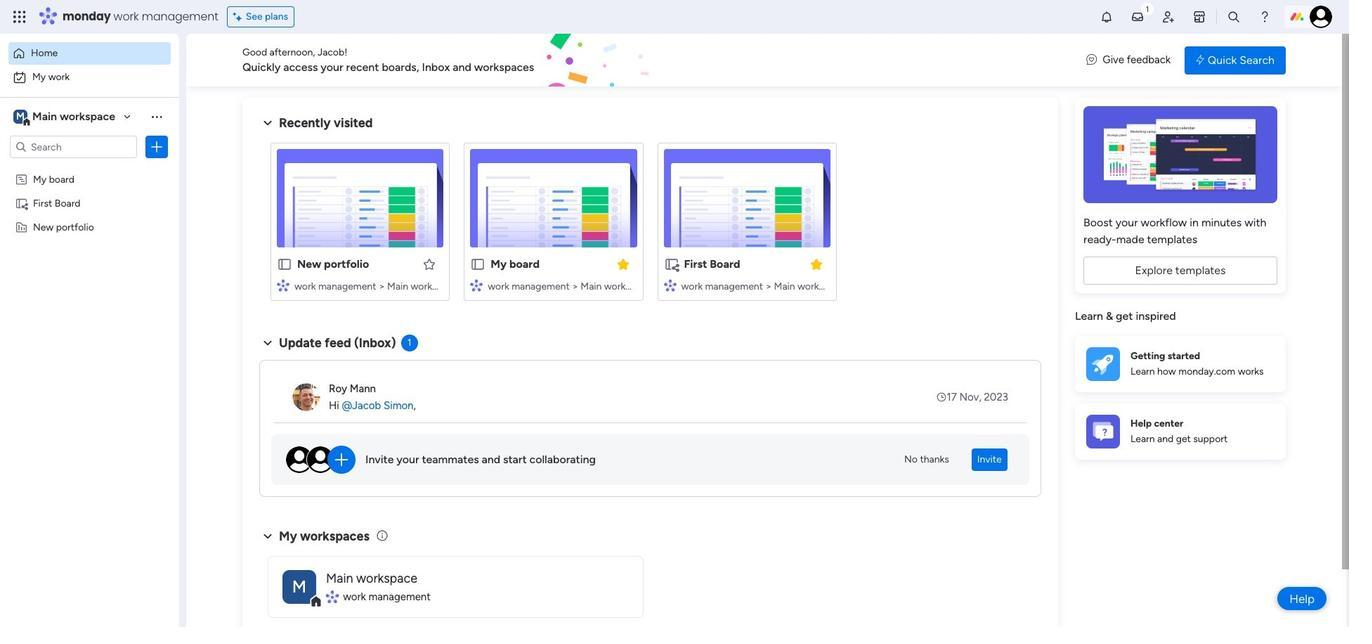Task type: describe. For each thing, give the bounding box(es) containing it.
monday marketplace image
[[1193, 10, 1207, 24]]

add to favorites image
[[423, 257, 437, 271]]

jacob simon image
[[1311, 6, 1333, 28]]

shareable board image
[[15, 196, 28, 210]]

help image
[[1259, 10, 1273, 24]]

notifications image
[[1100, 10, 1114, 24]]

1 vertical spatial option
[[8, 66, 171, 89]]

Search in workspace field
[[30, 139, 117, 155]]

help center element
[[1076, 403, 1287, 459]]

getting started element
[[1076, 336, 1287, 392]]

options image
[[150, 140, 164, 154]]

public board image for remove from favorites image at the left
[[471, 257, 486, 272]]

workspace selection element
[[13, 108, 117, 127]]

search everything image
[[1228, 10, 1242, 24]]

close update feed (inbox) image
[[259, 335, 276, 352]]

close recently visited image
[[259, 115, 276, 131]]



Task type: locate. For each thing, give the bounding box(es) containing it.
public board image for add to favorites image
[[277, 257, 292, 272]]

workspace image
[[13, 109, 27, 124], [283, 570, 316, 604]]

1 element
[[401, 335, 418, 352]]

0 vertical spatial option
[[8, 42, 171, 65]]

workspace image inside workspace selection element
[[13, 109, 27, 124]]

2 public board image from the left
[[471, 257, 486, 272]]

close my workspaces image
[[259, 528, 276, 545]]

1 horizontal spatial workspace image
[[283, 570, 316, 604]]

templates image image
[[1088, 106, 1274, 203]]

v2 user feedback image
[[1087, 52, 1098, 68]]

1 vertical spatial workspace image
[[283, 570, 316, 604]]

select product image
[[13, 10, 27, 24]]

list box
[[0, 164, 179, 429]]

workspace options image
[[150, 110, 164, 124]]

remove from favorites image
[[810, 257, 824, 271]]

component image
[[277, 279, 290, 291]]

1 horizontal spatial public board image
[[471, 257, 486, 272]]

0 horizontal spatial workspace image
[[13, 109, 27, 124]]

shareable board image
[[664, 257, 680, 272]]

roy mann image
[[292, 383, 321, 411]]

2 vertical spatial option
[[0, 166, 179, 169]]

public board image up component image
[[277, 257, 292, 272]]

1 image
[[1142, 1, 1154, 17]]

see plans image
[[233, 9, 246, 25]]

remove from favorites image
[[616, 257, 630, 271]]

0 vertical spatial workspace image
[[13, 109, 27, 124]]

v2 bolt switch image
[[1197, 52, 1205, 68]]

public board image right add to favorites image
[[471, 257, 486, 272]]

0 horizontal spatial public board image
[[277, 257, 292, 272]]

1 public board image from the left
[[277, 257, 292, 272]]

option
[[8, 42, 171, 65], [8, 66, 171, 89], [0, 166, 179, 169]]

invite members image
[[1162, 10, 1176, 24]]

public board image
[[277, 257, 292, 272], [471, 257, 486, 272]]

update feed image
[[1131, 10, 1145, 24]]

quick search results list box
[[259, 131, 1042, 318]]



Task type: vqa. For each thing, say whether or not it's contained in the screenshot.
bottommost option
yes



